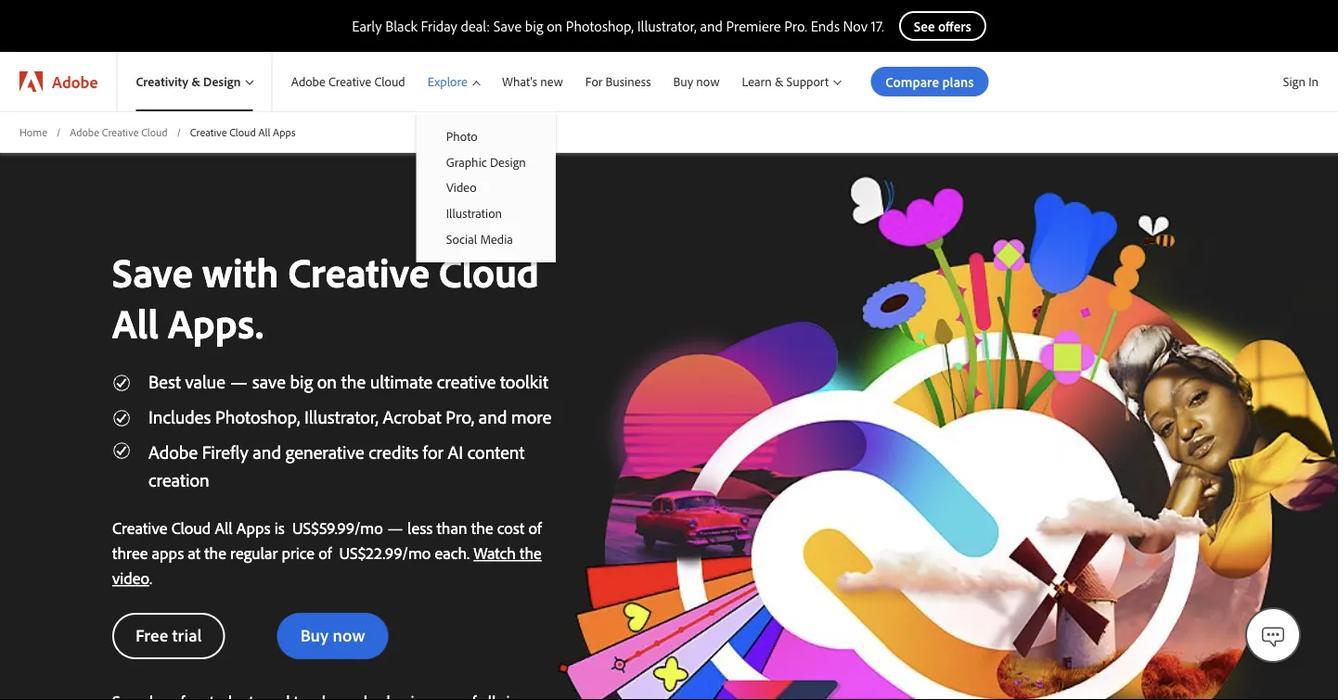 Task type: describe. For each thing, give the bounding box(es) containing it.
social media
[[446, 230, 513, 247]]

us$59.99 per month per license element
[[292, 518, 383, 538]]

video link
[[416, 175, 556, 200]]

cloud down creativity & design dropdown button
[[229, 125, 256, 139]]

17.
[[871, 17, 884, 35]]

firefly
[[202, 440, 248, 463]]

sign in
[[1283, 73, 1319, 90]]

includes
[[148, 404, 211, 428]]

graphic design
[[446, 154, 526, 170]]

content
[[467, 440, 525, 463]]

sign
[[1283, 73, 1306, 90]]

0 vertical spatial /mo
[[355, 518, 383, 538]]

1 vertical spatial us$
[[339, 543, 366, 564]]

at
[[188, 543, 200, 564]]

1 horizontal spatial .
[[335, 518, 337, 538]]

ends
[[811, 17, 840, 35]]

design inside dropdown button
[[203, 73, 241, 90]]

creation
[[148, 468, 209, 491]]

22
[[366, 543, 383, 564]]

trial
[[172, 624, 202, 647]]

all inside save with creative cloud all apps.
[[112, 297, 159, 349]]

watch the video link
[[112, 543, 542, 589]]

& for creativity
[[191, 73, 200, 90]]

creative inside save with creative cloud all apps.
[[288, 246, 430, 298]]

us$22.99 per month per license element
[[339, 543, 431, 564]]

adobe up creative cloud all apps
[[291, 73, 326, 90]]

1 vertical spatial photoshop,
[[215, 404, 300, 428]]

all for creative cloud all apps
[[258, 125, 270, 139]]

creativity & design
[[136, 73, 241, 90]]

0 vertical spatial save
[[493, 17, 522, 35]]

new
[[540, 73, 563, 90]]

0 vertical spatial adobe creative cloud link
[[272, 52, 416, 111]]

buy now for buy now link to the right
[[673, 73, 720, 90]]

circled checkmark bullet point image
[[112, 409, 131, 428]]

social media link
[[416, 226, 556, 251]]

cloud up at
[[171, 518, 211, 538]]

premiere
[[726, 17, 781, 35]]

for business link
[[574, 52, 662, 111]]

1 vertical spatial buy now link
[[277, 613, 388, 660]]

the up includes photoshop, illustrator, acrobat pro, and more
[[341, 369, 366, 393]]

home
[[19, 125, 47, 139]]

1 vertical spatial adobe creative cloud
[[70, 125, 168, 139]]

ultimate
[[370, 369, 433, 393]]

media
[[480, 230, 513, 247]]

for business
[[585, 73, 651, 90]]

cloud inside save with creative cloud all apps.
[[439, 246, 539, 298]]

support
[[787, 73, 829, 90]]

apps.
[[168, 297, 264, 349]]

pro.
[[784, 17, 807, 35]]

now for the bottom buy now link
[[333, 624, 365, 647]]

home link
[[19, 124, 47, 140]]

cost
[[497, 518, 525, 538]]

business
[[605, 73, 651, 90]]

creativity
[[136, 73, 188, 90]]

less
[[407, 518, 433, 538]]

group containing photo
[[416, 111, 556, 263]]

ai
[[448, 440, 463, 463]]

save inside save with creative cloud all apps.
[[112, 246, 193, 298]]

explore button
[[416, 52, 491, 111]]

is
[[274, 518, 285, 538]]

save with creative cloud all apps.
[[112, 246, 539, 349]]

illustration
[[446, 205, 502, 221]]

all for creative cloud all apps is us$ 59 . 99 /mo
[[215, 518, 233, 538]]

early
[[352, 17, 382, 35]]

0 horizontal spatial of
[[318, 543, 331, 564]]

0 horizontal spatial 99
[[337, 518, 355, 538]]

adobe right home
[[70, 125, 99, 139]]

0 vertical spatial illustrator,
[[637, 17, 697, 35]]

in
[[1309, 73, 1319, 90]]

circled checkmark bullet point image for best
[[112, 374, 131, 392]]

free trial link
[[112, 613, 225, 660]]

three
[[112, 543, 148, 564]]

video
[[446, 179, 477, 196]]

learn & support
[[742, 73, 829, 90]]

pro,
[[446, 404, 474, 428]]

for
[[423, 440, 443, 463]]

circled checkmark bullet point image for adobe
[[112, 442, 131, 460]]

graphic design link
[[416, 149, 556, 175]]

1 horizontal spatial 99
[[385, 543, 402, 564]]

1 horizontal spatial of
[[528, 518, 541, 538]]

acrobat
[[383, 404, 441, 428]]

free trial
[[135, 624, 202, 647]]

cloud down creativity
[[141, 125, 168, 139]]

0 vertical spatial on
[[547, 17, 563, 35]]

best value — save big on the ultimate creative toolkit
[[148, 369, 548, 393]]

0 vertical spatial photoshop,
[[566, 17, 634, 35]]

explore
[[428, 73, 467, 90]]



Task type: locate. For each thing, give the bounding box(es) containing it.
0 vertical spatial buy
[[673, 73, 693, 90]]

1 horizontal spatial buy now link
[[662, 52, 731, 111]]

0 vertical spatial circled checkmark bullet point image
[[112, 374, 131, 392]]

0 horizontal spatial and
[[253, 440, 281, 463]]

apps
[[152, 543, 184, 564]]

0 horizontal spatial &
[[191, 73, 200, 90]]

creative cloud all apps is us$ 59 . 99 /mo
[[112, 518, 383, 538]]

circled checkmark bullet point image down circled checkmark bullet point icon
[[112, 442, 131, 460]]

. down us$59.99 per month per license element
[[383, 543, 385, 564]]

the
[[341, 369, 366, 393], [471, 518, 493, 538], [204, 543, 226, 564], [520, 543, 542, 564]]

buy
[[673, 73, 693, 90], [300, 624, 329, 647]]

what's
[[502, 73, 537, 90]]

now for buy now link to the right
[[696, 73, 720, 90]]

1 horizontal spatial buy now
[[673, 73, 720, 90]]

/mo
[[355, 518, 383, 538], [402, 543, 431, 564]]

1 horizontal spatial &
[[775, 73, 784, 90]]

/mo up '22'
[[355, 518, 383, 538]]

1 vertical spatial illustrator,
[[304, 404, 379, 428]]

1 vertical spatial big
[[290, 369, 313, 393]]

0 vertical spatial design
[[203, 73, 241, 90]]

video
[[112, 568, 149, 589]]

0 horizontal spatial —
[[230, 369, 248, 393]]

creative
[[329, 73, 372, 90], [102, 125, 139, 139], [190, 125, 227, 139], [288, 246, 430, 298], [112, 518, 168, 538]]

than
[[437, 518, 467, 538]]

1 horizontal spatial big
[[525, 17, 543, 35]]

best
[[148, 369, 181, 393]]

0 horizontal spatial buy
[[300, 624, 329, 647]]

1 vertical spatial adobe creative cloud link
[[70, 124, 168, 140]]

1 vertical spatial buy now
[[300, 624, 365, 647]]

1 horizontal spatial save
[[493, 17, 522, 35]]

big right save
[[290, 369, 313, 393]]

deal:
[[461, 17, 490, 35]]

1 horizontal spatial adobe creative cloud link
[[272, 52, 416, 111]]

friday
[[421, 17, 457, 35]]

1 vertical spatial apps
[[236, 518, 271, 538]]

early black friday deal: save big on photoshop, illustrator, and premiere pro. ends nov 17.
[[352, 17, 884, 35]]

2 vertical spatial and
[[253, 440, 281, 463]]

the up watch
[[471, 518, 493, 538]]

what's new link
[[491, 52, 574, 111]]

0 vertical spatial buy now link
[[662, 52, 731, 111]]

buy now link down watch the video link
[[277, 613, 388, 660]]

buy now down watch the video link
[[300, 624, 365, 647]]

& right the learn
[[775, 73, 784, 90]]

group
[[416, 111, 556, 263]]

now left the learn
[[696, 73, 720, 90]]

0 horizontal spatial save
[[112, 246, 193, 298]]

now down watch the video
[[333, 624, 365, 647]]

0 vertical spatial apps
[[273, 125, 296, 139]]

& right creativity
[[191, 73, 200, 90]]

value
[[185, 369, 225, 393]]

photoshop,
[[566, 17, 634, 35], [215, 404, 300, 428]]

cloud down illustration link
[[439, 246, 539, 298]]

/mo down less
[[402, 543, 431, 564]]

2 vertical spatial all
[[215, 518, 233, 538]]

learn & support button
[[731, 52, 852, 111]]

regular
[[230, 543, 278, 564]]

1 vertical spatial all
[[112, 297, 159, 349]]

0 vertical spatial .
[[335, 518, 337, 538]]

watch the video
[[112, 543, 542, 589]]

save
[[252, 369, 286, 393]]

toolkit
[[500, 369, 548, 393]]

0 horizontal spatial /mo
[[355, 518, 383, 538]]

& inside dropdown button
[[191, 73, 200, 90]]

illustrator, down best value — save big on the ultimate creative toolkit
[[304, 404, 379, 428]]

0 vertical spatial now
[[696, 73, 720, 90]]

—
[[230, 369, 248, 393], [387, 518, 404, 538]]

0 horizontal spatial all
[[112, 297, 159, 349]]

and inside adobe firefly and generative credits for ai content creation
[[253, 440, 281, 463]]

photoshop, up for
[[566, 17, 634, 35]]

illustrator,
[[637, 17, 697, 35], [304, 404, 379, 428]]

1 horizontal spatial us$
[[339, 543, 366, 564]]

adobe firefly and generative credits for ai content creation
[[148, 440, 525, 491]]

circled checkmark bullet point image up circled checkmark bullet point icon
[[112, 374, 131, 392]]

0 horizontal spatial on
[[317, 369, 337, 393]]

price
[[282, 543, 315, 564]]

creativity & design button
[[117, 52, 272, 111]]

— left less
[[387, 518, 404, 538]]

1 horizontal spatial buy
[[673, 73, 693, 90]]

1 vertical spatial buy
[[300, 624, 329, 647]]

adobe up creation
[[148, 440, 198, 463]]

us$ 22 . 99 /mo each.
[[339, 543, 474, 564]]

1 horizontal spatial —
[[387, 518, 404, 538]]

1 horizontal spatial adobe creative cloud
[[291, 73, 405, 90]]

adobe left creativity
[[52, 71, 98, 92]]

buy right business
[[673, 73, 693, 90]]

0 horizontal spatial apps
[[236, 518, 271, 538]]

adobe creative cloud down "early"
[[291, 73, 405, 90]]

creative cloud all apps
[[190, 125, 296, 139]]

includes photoshop, illustrator, acrobat pro, and more
[[148, 404, 552, 428]]

and left premiere
[[700, 17, 723, 35]]

0 horizontal spatial adobe creative cloud link
[[70, 124, 168, 140]]

0 horizontal spatial big
[[290, 369, 313, 393]]

0 horizontal spatial illustrator,
[[304, 404, 379, 428]]

1 circled checkmark bullet point image from the top
[[112, 374, 131, 392]]

photoshop, down save
[[215, 404, 300, 428]]

. up watch the video link
[[335, 518, 337, 538]]

circled checkmark bullet point image
[[112, 374, 131, 392], [112, 442, 131, 460]]

buy down watch the video link
[[300, 624, 329, 647]]

photo link
[[416, 123, 556, 149]]

social
[[446, 230, 477, 247]]

1 vertical spatial on
[[317, 369, 337, 393]]

1 horizontal spatial now
[[696, 73, 720, 90]]

1 vertical spatial of
[[318, 543, 331, 564]]

apps for creative cloud all apps
[[273, 125, 296, 139]]

1 vertical spatial /mo
[[402, 543, 431, 564]]

1 vertical spatial design
[[490, 154, 526, 170]]

buy now
[[673, 73, 720, 90], [300, 624, 365, 647]]

design up creative cloud all apps
[[203, 73, 241, 90]]

of
[[528, 518, 541, 538], [318, 543, 331, 564]]

apps for creative cloud all apps is us$ 59 . 99 /mo
[[236, 518, 271, 538]]

1 vertical spatial and
[[479, 404, 507, 428]]

what's new
[[502, 73, 563, 90]]

1 vertical spatial save
[[112, 246, 193, 298]]

all
[[258, 125, 270, 139], [112, 297, 159, 349], [215, 518, 233, 538]]

learn
[[742, 73, 772, 90]]

buy now link
[[662, 52, 731, 111], [277, 613, 388, 660]]

and right pro,
[[479, 404, 507, 428]]

credits
[[369, 440, 419, 463]]

adobe link
[[1, 52, 116, 111]]

1 vertical spatial now
[[333, 624, 365, 647]]

0 vertical spatial —
[[230, 369, 248, 393]]

99 right '22'
[[385, 543, 402, 564]]

free
[[135, 624, 168, 647]]

& for learn
[[775, 73, 784, 90]]

— inside — less than the cost of three apps at the regular price of
[[387, 518, 404, 538]]

0 horizontal spatial buy now link
[[277, 613, 388, 660]]

illustration link
[[416, 200, 556, 226]]

99
[[337, 518, 355, 538], [385, 543, 402, 564]]

the right at
[[204, 543, 226, 564]]

&
[[191, 73, 200, 90], [775, 73, 784, 90]]

watch
[[474, 543, 516, 564]]

0 horizontal spatial now
[[333, 624, 365, 647]]

photo
[[446, 128, 478, 144]]

us$ down us$59.99 per month per license element
[[339, 543, 366, 564]]

0 vertical spatial 99
[[337, 518, 355, 538]]

of down 59 in the left of the page
[[318, 543, 331, 564]]

2 horizontal spatial all
[[258, 125, 270, 139]]

big up what's new
[[525, 17, 543, 35]]

buy for buy now link to the right
[[673, 73, 693, 90]]

.
[[335, 518, 337, 538], [383, 543, 385, 564], [149, 568, 152, 589]]

buy now link left the learn
[[662, 52, 731, 111]]

1 horizontal spatial design
[[490, 154, 526, 170]]

the down cost
[[520, 543, 542, 564]]

all up regular at the bottom of the page
[[215, 518, 233, 538]]

— left save
[[230, 369, 248, 393]]

1 horizontal spatial and
[[479, 404, 507, 428]]

adobe creative cloud link
[[272, 52, 416, 111], [70, 124, 168, 140]]

buy for the bottom buy now link
[[300, 624, 329, 647]]

and right firefly
[[253, 440, 281, 463]]

1 horizontal spatial on
[[547, 17, 563, 35]]

1 horizontal spatial /mo
[[402, 543, 431, 564]]

1 horizontal spatial apps
[[273, 125, 296, 139]]

0 vertical spatial all
[[258, 125, 270, 139]]

adobe creative cloud link down creativity
[[70, 124, 168, 140]]

apps
[[273, 125, 296, 139], [236, 518, 271, 538]]

black
[[385, 17, 417, 35]]

on up includes photoshop, illustrator, acrobat pro, and more
[[317, 369, 337, 393]]

more
[[511, 404, 552, 428]]

1 vertical spatial 99
[[385, 543, 402, 564]]

0 vertical spatial buy now
[[673, 73, 720, 90]]

cloud down black
[[375, 73, 405, 90]]

2 circled checkmark bullet point image from the top
[[112, 442, 131, 460]]

0 vertical spatial and
[[700, 17, 723, 35]]

design
[[203, 73, 241, 90], [490, 154, 526, 170]]

1 horizontal spatial all
[[215, 518, 233, 538]]

0 vertical spatial us$
[[292, 518, 319, 538]]

1 & from the left
[[191, 73, 200, 90]]

nov
[[843, 17, 868, 35]]

. down apps at the left bottom of the page
[[149, 568, 152, 589]]

0 horizontal spatial adobe creative cloud
[[70, 125, 168, 139]]

now
[[696, 73, 720, 90], [333, 624, 365, 647]]

for
[[585, 73, 602, 90]]

creative
[[437, 369, 496, 393]]

buy now for the bottom buy now link
[[300, 624, 365, 647]]

0 vertical spatial big
[[525, 17, 543, 35]]

1 horizontal spatial photoshop,
[[566, 17, 634, 35]]

of right cost
[[528, 518, 541, 538]]

and
[[700, 17, 723, 35], [479, 404, 507, 428], [253, 440, 281, 463]]

buy now left the learn
[[673, 73, 720, 90]]

save
[[493, 17, 522, 35], [112, 246, 193, 298]]

2 & from the left
[[775, 73, 784, 90]]

0 vertical spatial adobe creative cloud
[[291, 73, 405, 90]]

all down creativity & design dropdown button
[[258, 125, 270, 139]]

99 right 59 in the left of the page
[[337, 518, 355, 538]]

generative
[[285, 440, 364, 463]]

1 horizontal spatial illustrator,
[[637, 17, 697, 35]]

us$ up price
[[292, 518, 319, 538]]

0 vertical spatial of
[[528, 518, 541, 538]]

0 horizontal spatial buy now
[[300, 624, 365, 647]]

59
[[319, 518, 335, 538]]

on
[[547, 17, 563, 35], [317, 369, 337, 393]]

on up new
[[547, 17, 563, 35]]

& inside popup button
[[775, 73, 784, 90]]

2 vertical spatial .
[[149, 568, 152, 589]]

save left with
[[112, 246, 193, 298]]

1 vertical spatial .
[[383, 543, 385, 564]]

0 horizontal spatial photoshop,
[[215, 404, 300, 428]]

— less than the cost of three apps at the regular price of
[[112, 518, 541, 564]]

the inside watch the video
[[520, 543, 542, 564]]

all up best
[[112, 297, 159, 349]]

adobe
[[52, 71, 98, 92], [291, 73, 326, 90], [70, 125, 99, 139], [148, 440, 198, 463]]

0 horizontal spatial design
[[203, 73, 241, 90]]

graphic
[[446, 154, 487, 170]]

2 horizontal spatial and
[[700, 17, 723, 35]]

save right deal:
[[493, 17, 522, 35]]

design down photo link
[[490, 154, 526, 170]]

2 horizontal spatial .
[[383, 543, 385, 564]]

each.
[[435, 543, 470, 564]]

0 horizontal spatial us$
[[292, 518, 319, 538]]

with
[[202, 246, 279, 298]]

sign in button
[[1279, 66, 1322, 97]]

1 vertical spatial —
[[387, 518, 404, 538]]

adobe creative cloud link down "early"
[[272, 52, 416, 111]]

0 horizontal spatial .
[[149, 568, 152, 589]]

illustrator, up business
[[637, 17, 697, 35]]

1 vertical spatial circled checkmark bullet point image
[[112, 442, 131, 460]]

adobe creative cloud down creativity
[[70, 125, 168, 139]]

adobe inside adobe firefly and generative credits for ai content creation
[[148, 440, 198, 463]]



Task type: vqa. For each thing, say whether or not it's contained in the screenshot.
Adobe link
yes



